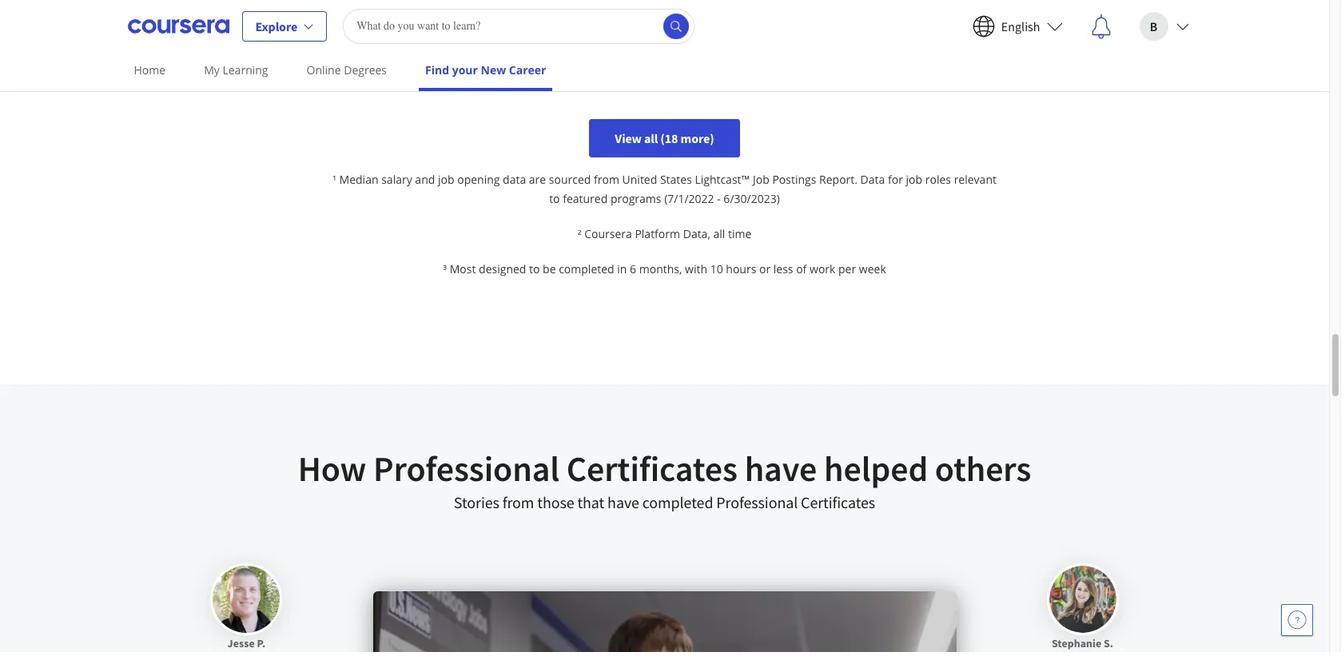 Task type: locate. For each thing, give the bounding box(es) containing it.
p.
[[257, 636, 265, 651]]

less
[[774, 262, 793, 277]]

0 vertical spatial certificates
[[567, 447, 738, 491]]

1 horizontal spatial data
[[861, 172, 885, 187]]

0 horizontal spatial job
[[438, 172, 454, 187]]

0 horizontal spatial with
[[283, 18, 307, 34]]

that
[[577, 493, 604, 513]]

from inside ¹ median salary and job opening data are sourced from united states lightcast™ job postings report. data for job roles relevant to featured programs (7/1/2022 - 6/30/2023)
[[594, 172, 619, 187]]

all inside button
[[644, 131, 658, 146]]

0 horizontal spatial have
[[608, 493, 639, 513]]

0 horizontal spatial all
[[644, 131, 658, 146]]

online degrees link
[[300, 52, 393, 88]]

s.
[[1104, 636, 1114, 651]]

completed
[[559, 262, 614, 277], [642, 493, 713, 513]]

0 vertical spatial all
[[644, 131, 658, 146]]

1 vertical spatial to
[[529, 262, 540, 277]]

more)
[[681, 131, 714, 146]]

find
[[425, 62, 449, 78]]

from
[[594, 172, 619, 187], [503, 493, 534, 513]]

and
[[339, 18, 360, 34], [415, 172, 435, 187]]

with
[[283, 18, 307, 34], [685, 262, 707, 277]]

data right ibm
[[205, 18, 230, 34]]

² coursera platform data, all time
[[578, 226, 752, 242]]

and left the r
[[339, 18, 360, 34]]

certificates down helped
[[801, 493, 875, 513]]

0 horizontal spatial to
[[529, 262, 540, 277]]

1 horizontal spatial to
[[549, 191, 560, 206]]

from inside how professional certificates have helped others stories from those that have completed professional certificates
[[503, 493, 534, 513]]

from up "featured"
[[594, 172, 619, 187]]

1 vertical spatial certificates
[[801, 493, 875, 513]]

1 vertical spatial completed
[[642, 493, 713, 513]]

1 horizontal spatial all
[[713, 226, 725, 242]]

1 vertical spatial have
[[608, 493, 639, 513]]

job
[[438, 172, 454, 187], [906, 172, 923, 187]]

³
[[443, 262, 447, 277]]

0 vertical spatial from
[[594, 172, 619, 187]]

0 horizontal spatial and
[[339, 18, 360, 34]]

0 vertical spatial have
[[745, 447, 817, 491]]

job right for
[[906, 172, 923, 187]]

explore button
[[242, 11, 327, 41]]

1 horizontal spatial job
[[906, 172, 923, 187]]

have
[[745, 447, 817, 491], [608, 493, 639, 513]]

new
[[481, 62, 506, 78]]

certificates up 'that'
[[567, 447, 738, 491]]

states
[[660, 172, 692, 187]]

english button
[[960, 0, 1076, 52]]

with left 10
[[685, 262, 707, 277]]

postings
[[773, 172, 816, 187]]

1 vertical spatial with
[[685, 262, 707, 277]]

1 vertical spatial data
[[861, 172, 885, 187]]

months,
[[639, 262, 682, 277]]

analytics
[[233, 18, 281, 34]]

relevant
[[954, 172, 997, 187]]

online
[[307, 62, 341, 78]]

salary
[[381, 172, 412, 187]]

1 horizontal spatial and
[[415, 172, 435, 187]]

-
[[717, 191, 721, 206]]

What do you want to learn? text field
[[343, 8, 695, 44]]

degrees
[[344, 62, 387, 78]]

roles
[[925, 172, 951, 187]]

1 horizontal spatial completed
[[642, 493, 713, 513]]

home link
[[127, 52, 172, 88]]

0 vertical spatial with
[[283, 18, 307, 34]]

help center image
[[1288, 611, 1307, 630]]

ibm
[[183, 18, 203, 34]]

0 vertical spatial completed
[[559, 262, 614, 277]]

1 horizontal spatial from
[[594, 172, 619, 187]]

professional
[[373, 447, 560, 491], [716, 493, 798, 513]]

1 job from the left
[[438, 172, 454, 187]]

most
[[450, 262, 476, 277]]

1 horizontal spatial professional
[[716, 493, 798, 513]]

to
[[549, 191, 560, 206], [529, 262, 540, 277]]

data
[[205, 18, 230, 34], [861, 172, 885, 187]]

1 vertical spatial and
[[415, 172, 435, 187]]

³ most designed to be completed in 6 months, with 10 hours or less of work per week
[[443, 262, 886, 277]]

0 vertical spatial professional
[[373, 447, 560, 491]]

1 vertical spatial from
[[503, 493, 534, 513]]

(18
[[661, 131, 678, 146]]

my
[[204, 62, 220, 78]]

data left for
[[861, 172, 885, 187]]

learning
[[223, 62, 268, 78]]

certificates
[[567, 447, 738, 491], [801, 493, 875, 513]]

stephanie s.
[[1052, 636, 1114, 651]]

week
[[859, 262, 886, 277]]

to left be
[[529, 262, 540, 277]]

1 vertical spatial all
[[713, 226, 725, 242]]

jesse p.
[[228, 636, 265, 651]]

all left the time
[[713, 226, 725, 242]]

¹
[[333, 172, 336, 187]]

english
[[1001, 18, 1040, 34]]

of
[[796, 262, 807, 277]]

r
[[362, 18, 370, 34]]

to down sourced
[[549, 191, 560, 206]]

all
[[644, 131, 658, 146], [713, 226, 725, 242]]

all left '(18'
[[644, 131, 658, 146]]

excel
[[310, 18, 337, 34]]

helped
[[824, 447, 928, 491]]

and inside ¹ median salary and job opening data are sourced from united states lightcast™ job postings report. data for job roles relevant to featured programs (7/1/2022 - 6/30/2023)
[[415, 172, 435, 187]]

per
[[839, 262, 856, 277]]

stephanie
[[1052, 636, 1102, 651]]

job left opening
[[438, 172, 454, 187]]

and right salary
[[415, 172, 435, 187]]

0 horizontal spatial certificates
[[567, 447, 738, 491]]

are
[[529, 172, 546, 187]]

from left those
[[503, 493, 534, 513]]

explore
[[255, 18, 298, 34]]

your
[[452, 62, 478, 78]]

how
[[298, 447, 366, 491]]

with left excel
[[283, 18, 307, 34]]

0 horizontal spatial data
[[205, 18, 230, 34]]

those
[[537, 493, 574, 513]]

coursera image
[[127, 13, 229, 39]]

how professional certificates have helped others stories from those that have completed professional certificates
[[298, 447, 1031, 513]]

0 horizontal spatial from
[[503, 493, 534, 513]]

0 vertical spatial data
[[205, 18, 230, 34]]

None search field
[[343, 8, 695, 44]]

others
[[935, 447, 1031, 491]]

0 vertical spatial to
[[549, 191, 560, 206]]



Task type: vqa. For each thing, say whether or not it's contained in the screenshot.
"ROLES,"
no



Task type: describe. For each thing, give the bounding box(es) containing it.
data inside ¹ median salary and job opening data are sourced from united states lightcast™ job postings report. data for job roles relevant to featured programs (7/1/2022 - 6/30/2023)
[[861, 172, 885, 187]]

my learning
[[204, 62, 268, 78]]

view all (18 more) button
[[589, 119, 740, 158]]

online degrees
[[307, 62, 387, 78]]

job
[[753, 172, 770, 187]]

b button
[[1127, 0, 1202, 52]]

10
[[710, 262, 723, 277]]

1 vertical spatial professional
[[716, 493, 798, 513]]

work
[[810, 262, 836, 277]]

ibm data analytics with excel and r
[[183, 18, 370, 34]]

(7/1/2022
[[664, 191, 714, 206]]

sourced
[[549, 172, 591, 187]]

b
[[1150, 18, 1158, 34]]

opening
[[457, 172, 500, 187]]

ibm data analytics with excel and r link
[[141, 10, 392, 42]]

coursera
[[584, 226, 632, 242]]

united
[[622, 172, 657, 187]]

stories
[[454, 493, 499, 513]]

hours
[[726, 262, 756, 277]]

home
[[134, 62, 166, 78]]

1 horizontal spatial have
[[745, 447, 817, 491]]

to inside ¹ median salary and job opening data are sourced from united states lightcast™ job postings report. data for job roles relevant to featured programs (7/1/2022 - 6/30/2023)
[[549, 191, 560, 206]]

1 horizontal spatial certificates
[[801, 493, 875, 513]]

data,
[[683, 226, 711, 242]]

0 horizontal spatial completed
[[559, 262, 614, 277]]

0 vertical spatial and
[[339, 18, 360, 34]]

view
[[615, 131, 642, 146]]

for
[[888, 172, 903, 187]]

view all (18 more)
[[615, 131, 714, 146]]

programs
[[611, 191, 661, 206]]

data
[[503, 172, 526, 187]]

career
[[509, 62, 546, 78]]

1 horizontal spatial with
[[685, 262, 707, 277]]

find your new career link
[[419, 52, 553, 91]]

jesse
[[228, 636, 255, 651]]

completed inside how professional certificates have helped others stories from those that have completed professional certificates
[[642, 493, 713, 513]]

²
[[578, 226, 582, 242]]

¹ median salary and job opening data are sourced from united states lightcast™ job postings report. data for job roles relevant to featured programs (7/1/2022 - 6/30/2023)
[[333, 172, 997, 206]]

or
[[759, 262, 771, 277]]

median
[[339, 172, 379, 187]]

6/30/2023)
[[724, 191, 780, 206]]

my learning link
[[198, 52, 275, 88]]

designed
[[479, 262, 526, 277]]

time
[[728, 226, 752, 242]]

report.
[[819, 172, 858, 187]]

6
[[630, 262, 636, 277]]

featured
[[563, 191, 608, 206]]

find your new career
[[425, 62, 546, 78]]

platform
[[635, 226, 680, 242]]

in
[[617, 262, 627, 277]]

2 job from the left
[[906, 172, 923, 187]]

0 horizontal spatial professional
[[373, 447, 560, 491]]

be
[[543, 262, 556, 277]]

lightcast™
[[695, 172, 750, 187]]



